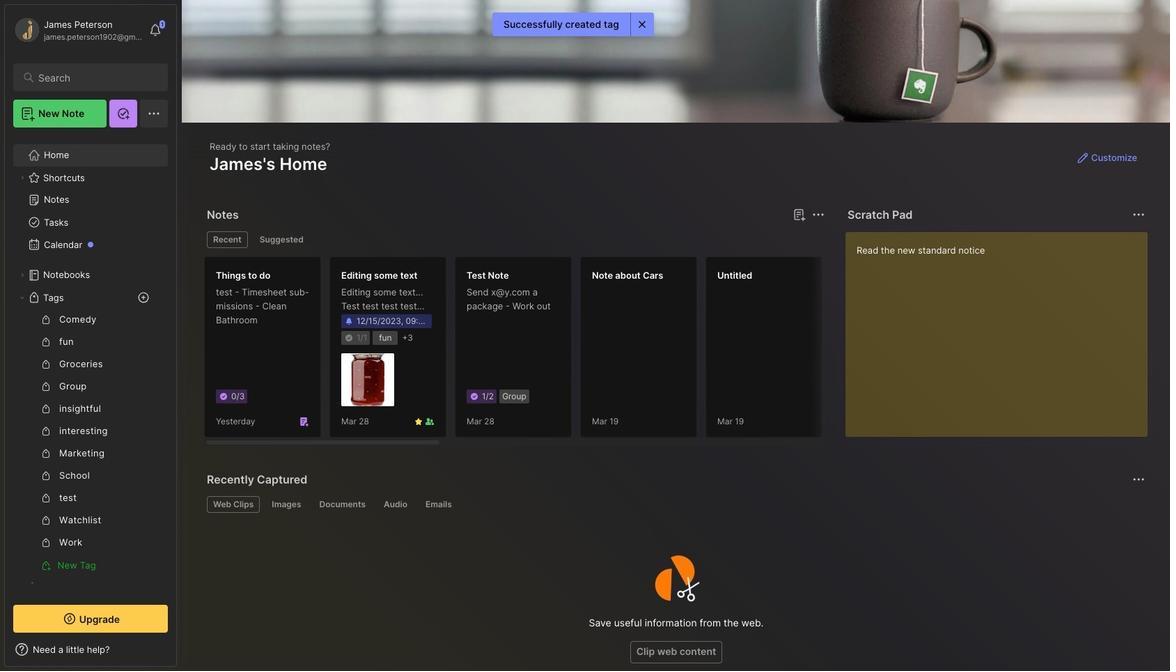 Task type: vqa. For each thing, say whether or not it's contained in the screenshot.
'Calendar'
no



Task type: describe. For each thing, give the bounding box(es) containing it.
click to collapse image
[[176, 645, 186, 662]]

Search text field
[[38, 71, 155, 84]]

1 tab list from the top
[[207, 231, 823, 248]]

WHAT'S NEW field
[[5, 638, 176, 661]]

expand notebooks image
[[18, 271, 26, 279]]

group inside tree
[[13, 309, 160, 576]]

Account field
[[13, 16, 142, 44]]



Task type: locate. For each thing, give the bounding box(es) containing it.
0 vertical spatial more actions field
[[1130, 205, 1149, 224]]

2 more actions field from the top
[[1130, 470, 1149, 489]]

1 more actions field from the top
[[1130, 205, 1149, 224]]

More actions field
[[1130, 205, 1149, 224], [1130, 470, 1149, 489]]

row group
[[204, 256, 1171, 446]]

1 vertical spatial tab list
[[207, 496, 1144, 513]]

tree inside main element
[[5, 136, 176, 629]]

0 vertical spatial tab list
[[207, 231, 823, 248]]

none search field inside main element
[[38, 69, 155, 86]]

alert
[[493, 13, 655, 36]]

more actions image
[[1131, 471, 1148, 488]]

None search field
[[38, 69, 155, 86]]

more actions image
[[1131, 206, 1148, 223]]

thumbnail image
[[342, 354, 394, 406]]

tab list
[[207, 231, 823, 248], [207, 496, 1144, 513]]

tab
[[207, 231, 248, 248], [254, 231, 310, 248], [207, 496, 260, 513], [266, 496, 308, 513], [313, 496, 372, 513], [378, 496, 414, 513], [420, 496, 458, 513]]

expand tags image
[[18, 293, 26, 302]]

group
[[13, 309, 160, 576]]

tree
[[5, 136, 176, 629]]

1 vertical spatial more actions field
[[1130, 470, 1149, 489]]

main element
[[0, 0, 181, 671]]

2 tab list from the top
[[207, 496, 1144, 513]]

Start writing… text field
[[857, 232, 1148, 426]]



